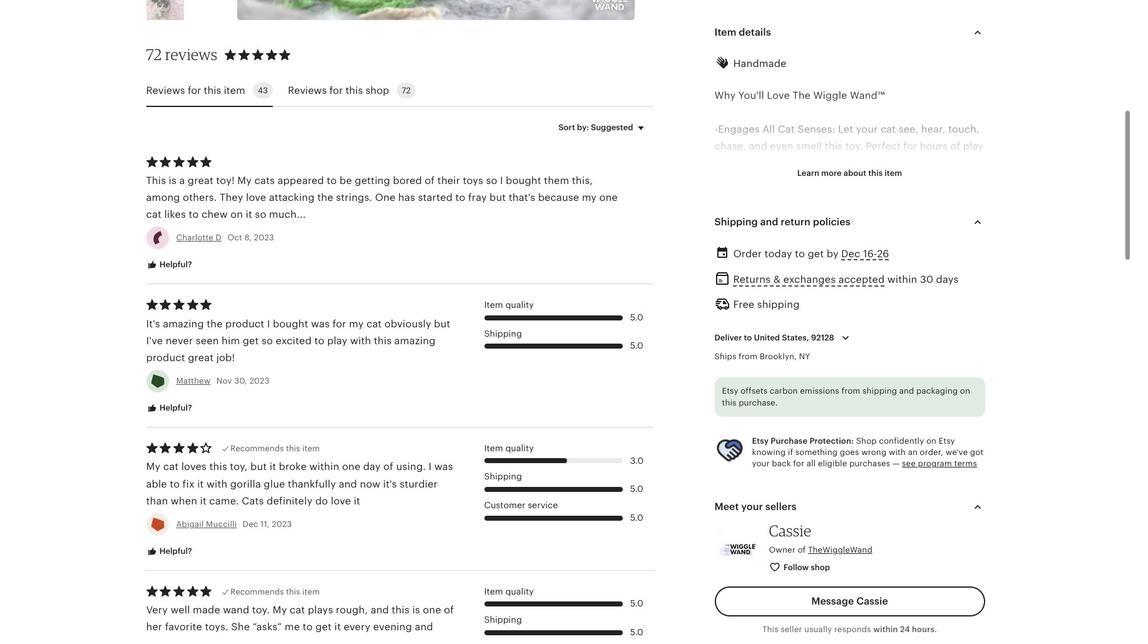 Task type: describe. For each thing, give the bounding box(es) containing it.
to left fray
[[455, 192, 465, 203]]

annoying
[[759, 260, 804, 271]]

your inside the shop confidently on etsy knowing if something goes wrong with an order, we've got your back for all eligible purchases —
[[752, 459, 770, 468]]

chew
[[202, 209, 228, 221]]

gorilla
[[230, 478, 261, 490]]

reviews for this shop
[[288, 84, 389, 96]]

let
[[838, 123, 853, 135]]

and right evening
[[415, 621, 433, 633]]

and inside the -pleasant rattle sound: soft and inviting, like a maraca. no more annoying bell sounds.
[[854, 243, 872, 254]]

parts.
[[753, 209, 781, 220]]

inviting,
[[875, 243, 914, 254]]

bought inside it's amazing the product i bought was for my cat obviously but i've never seen him get so excited to play with this amazing product great job!
[[273, 318, 308, 330]]

5 5.0 from the top
[[630, 599, 643, 609]]

the inside this is a great toy!  my cats appeared to be getting bored of their toys so i bought them this, among others.  they love attacking the strings.  one has started to fray but that's because my one cat likes to chew on it so much...
[[317, 192, 333, 203]]

play inside the -engages all cat senses: let your cat see, hear, touch, chase, and even smell this toy. perfect for hours of play and exercise.
[[963, 140, 983, 152]]

ships from brooklyn, ny
[[715, 352, 810, 361]]

it's amazing the product i bought was for my cat obviously but i've never seen him get so excited to play with this amazing product great job!
[[146, 318, 450, 364]]

1 horizontal spatial amazing
[[394, 335, 436, 347]]

100%
[[847, 192, 873, 203]]

came.
[[209, 495, 239, 507]]

1 vertical spatial so
[[255, 209, 266, 221]]

cassie owner of thewigglewand
[[769, 522, 872, 555]]

much...
[[269, 209, 306, 221]]

me
[[285, 621, 300, 633]]

72 for 72 reviews
[[146, 45, 162, 64]]

our
[[763, 362, 779, 374]]

within inside my cat loves this toy, but it broke within one day of using. i was able to fix it with gorilla glue thankfully and now it's sturdier than when it came. cats definitely do love it
[[309, 461, 339, 473]]

engages
[[718, 123, 760, 135]]

no
[[715, 260, 728, 271]]

order today to get by dec 16-26
[[733, 248, 889, 260]]

etsy offsets carbon emissions from shipping and packaging on this purchase.
[[722, 386, 970, 408]]

because
[[538, 192, 579, 203]]

helpful? for this is a great toy!  my cats appeared to be getting bored of their toys so i bought them this, among others.  they love attacking the strings.  one has started to fray but that's because my one cat likes to chew on it so much...
[[157, 260, 192, 269]]

cats inside this is a great toy!  my cats appeared to be getting bored of their toys so i bought them this, among others.  they love attacking the strings.  one has started to fray but that's because my one cat likes to chew on it so much...
[[254, 175, 275, 186]]

hours.
[[912, 625, 937, 634]]

1 vertical spatial by
[[906, 345, 918, 357]]

of inside very well made wand toy. my cat plays rough, and this is one of her favorite toys.  she "asks" me to get it every evening and play with her.  i would definitely recommend.
[[444, 604, 454, 616]]

26
[[877, 248, 889, 260]]

harmful
[[947, 192, 985, 203]]

but inside my cat loves this toy, but it broke within one day of using. i was able to fix it with gorilla glue thankfully and now it's sturdier than when it came. cats definitely do love it
[[250, 461, 267, 473]]

you'll
[[738, 89, 764, 101]]

has
[[398, 192, 415, 203]]

we've
[[946, 448, 968, 457]]

great inside this is a great toy!  my cats appeared to be getting bored of their toys so i bought them this, among others.  they love attacking the strings.  one has started to fray but that's because my one cat likes to chew on it so much...
[[188, 175, 213, 186]]

this seller usually responds within 24 hours.
[[762, 625, 937, 634]]

very well made wand toy. my cat plays rough, and this is one of her favorite toys.  she "asks" me to get it every evening and play with her.  i would definitely recommend.
[[146, 604, 454, 639]]

-engages all cat senses: let your cat see, hear, touch, chase, and even smell this toy. perfect for hours of play and exercise.
[[715, 123, 983, 169]]

returns & exchanges accepted button
[[733, 271, 885, 289]]

eligible
[[818, 459, 847, 468]]

great inside it's amazing the product i bought was for my cat obviously but i've never seen him get so excited to play with this amazing product great job!
[[188, 352, 214, 364]]

1 5.0 from the top
[[630, 312, 643, 322]]

cassie inside button
[[856, 595, 888, 607]]

one inside this is a great toy!  my cats appeared to be getting bored of their toys so i bought them this, among others.  they love attacking the strings.  one has started to fray but that's because my one cat likes to chew on it so much...
[[599, 192, 618, 203]]

and inside etsy offsets carbon emissions from shipping and packaging on this purchase.
[[899, 386, 914, 395]]

i inside very well made wand toy. my cat plays rough, and this is one of her favorite toys.  she "asks" me to get it every evening and play with her.  i would definitely recommend.
[[214, 638, 217, 639]]

made inside -family-crafted & cat-approved: made by cat-lovers, tested by our cats stevie & sona. join the wiggie family! ♡
[[877, 345, 903, 357]]

cat inside the -engages all cat senses: let your cat see, hear, touch, chase, and even smell this toy. perfect for hours of play and exercise.
[[881, 123, 896, 135]]

recommends this item for but
[[230, 444, 320, 453]]

cassie inside cassie owner of thewigglewand
[[769, 522, 811, 540]]

be
[[340, 175, 352, 186]]

easy
[[802, 294, 824, 306]]

on inside the shop confidently on etsy knowing if something goes wrong with an order, we've got your back for all eligible purchases —
[[926, 436, 936, 446]]

touch,
[[948, 123, 980, 135]]

patent
[[820, 447, 852, 459]]

etsy up the knowing
[[752, 436, 769, 446]]

packaging
[[916, 386, 958, 395]]

a inside the -pleasant rattle sound: soft and inviting, like a maraca. no more annoying bell sounds.
[[936, 243, 942, 254]]

hours
[[920, 140, 948, 152]]

reviews for this item
[[146, 84, 245, 96]]

your inside dropdown button
[[741, 501, 763, 513]]

rough,
[[336, 604, 368, 616]]

from inside etsy offsets carbon emissions from shipping and packaging on this purchase.
[[842, 386, 860, 395]]

my inside this is a great toy!  my cats appeared to be getting bored of their toys so i bought them this, among others.  they love attacking the strings.  one has started to fray but that's because my one cat likes to chew on it so much...
[[582, 192, 597, 203]]

using.
[[396, 461, 426, 473]]

perfect
[[866, 140, 901, 152]]

straining
[[715, 311, 757, 323]]

0 vertical spatial shipping
[[757, 299, 800, 311]]

united
[[754, 333, 780, 342]]

within for returns & exchanges accepted within 30 days
[[887, 274, 917, 286]]

shop
[[856, 436, 877, 446]]

play inside it's amazing the product i bought was for my cat obviously but i've never seen him get so excited to play with this amazing product great job!
[[327, 335, 347, 347]]

one
[[375, 192, 396, 203]]

etsy inside the shop confidently on etsy knowing if something goes wrong with an order, we've got your back for all eligible purchases —
[[939, 436, 955, 446]]

play inside very well made wand toy. my cat plays rough, and this is one of her favorite toys.  she "asks" me to get it every evening and play with her.  i would definitely recommend.
[[146, 638, 166, 639]]

cassie image
[[715, 526, 761, 572]]

this for this is a great toy!  my cats appeared to be getting bored of their toys so i bought them this, among others.  they love attacking the strings.  one has started to fray but that's because my one cat likes to chew on it so much...
[[146, 175, 166, 186]]

job!
[[216, 352, 235, 364]]

evening
[[373, 621, 412, 633]]

1 horizontal spatial dec
[[841, 248, 860, 260]]

2 horizontal spatial is
[[810, 447, 817, 459]]

sold
[[715, 498, 735, 510]]

1 horizontal spatial by
[[827, 248, 839, 260]]

1 vertical spatial wand™
[[772, 447, 807, 459]]

ny
[[799, 352, 810, 361]]

why
[[715, 89, 736, 101]]

well
[[171, 604, 190, 616]]

one inside my cat loves this toy, but it broke within one day of using. i was able to fix it with gorilla glue thankfully and now it's sturdier than when it came. cats definitely do love it
[[342, 461, 360, 473]]

with inside my cat loves this toy, but it broke within one day of using. i was able to fix it with gorilla glue thankfully and now it's sturdier than when it came. cats definitely do love it
[[207, 478, 227, 490]]

1 horizontal spatial the
[[793, 89, 811, 101]]

learn more about this item
[[797, 168, 902, 178]]

cat inside this is a great toy!  my cats appeared to be getting bored of their toys so i bought them this, among others.  they love attacking the strings.  one has started to fray but that's because my one cat likes to chew on it so much...
[[146, 209, 161, 221]]

chewing
[[825, 209, 866, 220]]

0 vertical spatial wiggle
[[813, 89, 847, 101]]

is inside this is a great toy!  my cats appeared to be getting bored of their toys so i bought them this, among others.  they love attacking the strings.  one has started to fray but that's because my one cat likes to chew on it so much...
[[169, 175, 177, 186]]

3 item quality from the top
[[484, 586, 534, 596]]

1 vertical spatial the
[[715, 447, 732, 459]]

♡
[[750, 379, 760, 391]]

1 vertical spatial product
[[146, 352, 185, 364]]

returns
[[733, 274, 771, 286]]

recommends for toy.
[[230, 587, 284, 596]]

family-
[[718, 345, 753, 357]]

shipping inside etsy offsets carbon emissions from shipping and packaging on this purchase.
[[863, 386, 897, 395]]

to inside it's amazing the product i bought was for my cat obviously but i've never seen him get so excited to play with this amazing product great job!
[[314, 335, 324, 347]]

for inside -long strands for easy play: play comfortably without straining your back.
[[786, 294, 799, 306]]

for inside -safe & natural: made with 100% cotton and no harmful dyes or parts. safe for chewing and scratching.
[[808, 209, 822, 220]]

-family-crafted & cat-approved: made by cat-lovers, tested by our cats stevie & sona. join the wiggie family! ♡
[[715, 345, 972, 391]]

helpful? button for it's amazing the product i bought was for my cat obviously but i've never seen him get so excited to play with this amazing product great job!
[[137, 397, 201, 420]]

- for family-
[[715, 345, 718, 357]]

within for this seller usually responds within 24 hours.
[[873, 625, 898, 634]]

0 horizontal spatial wiggle
[[735, 447, 769, 459]]

plays
[[308, 604, 333, 616]]

1 vertical spatial dec
[[243, 519, 258, 529]]

and down cotton
[[869, 209, 887, 220]]

exercise.
[[736, 157, 779, 169]]

etsy purchase protection:
[[752, 436, 854, 446]]

0 vertical spatial amazing
[[163, 318, 204, 330]]

scratching.
[[890, 209, 945, 220]]

dyes
[[715, 209, 737, 220]]

it inside this is a great toy!  my cats appeared to be getting bored of their toys so i bought them this, among others.  they love attacking the strings.  one has started to fray but that's because my one cat likes to chew on it so much...
[[246, 209, 252, 221]]

shop inside 'button'
[[811, 562, 830, 572]]

i inside it's amazing the product i bought was for my cat obviously but i've never seen him get so excited to play with this amazing product great job!
[[267, 318, 270, 330]]

it right fix
[[197, 478, 204, 490]]

6 5.0 from the top
[[630, 627, 643, 637]]

terms
[[954, 459, 977, 468]]

so inside it's amazing the product i bought was for my cat obviously but i've never seen him get so excited to play with this amazing product great job!
[[262, 335, 273, 347]]

made inside -safe & natural: made with 100% cotton and no harmful dyes or parts. safe for chewing and scratching.
[[793, 192, 820, 203]]

bored
[[393, 175, 422, 186]]

wiggie
[[920, 362, 952, 374]]

favorite
[[165, 621, 202, 633]]

excited
[[276, 335, 312, 347]]

usually
[[804, 625, 832, 634]]

toy. inside very well made wand toy. my cat plays rough, and this is one of her favorite toys.  she "asks" me to get it every evening and play with her.  i would definitely recommend.
[[252, 604, 270, 616]]

matthew nov 30, 2023
[[176, 376, 270, 386]]

no
[[932, 192, 944, 203]]

on inside same product, same seller, new etsy shop! originally sold on
[[738, 498, 750, 510]]

0 vertical spatial safe
[[718, 192, 739, 203]]

message
[[811, 595, 854, 607]]

muccilli
[[206, 519, 237, 529]]

0 vertical spatial wand™
[[850, 89, 885, 101]]

with inside -safe & natural: made with 100% cotton and no harmful dyes or parts. safe for chewing and scratching.
[[823, 192, 844, 203]]

back
[[772, 459, 791, 468]]

love inside this is a great toy!  my cats appeared to be getting bored of their toys so i bought them this, among others.  they love attacking the strings.  one has started to fray but that's because my one cat likes to chew on it so much...
[[246, 192, 266, 203]]

cat
[[778, 123, 795, 135]]

0 vertical spatial so
[[486, 175, 497, 186]]

strands
[[745, 294, 783, 306]]

deliver
[[715, 333, 742, 342]]

for inside the shop confidently on etsy knowing if something goes wrong with an order, we've got your back for all eligible purchases —
[[793, 459, 804, 468]]

sturdier
[[400, 478, 438, 490]]

bought inside this is a great toy!  my cats appeared to be getting bored of their toys so i bought them this, among others.  they love attacking the strings.  one has started to fray but that's because my one cat likes to chew on it so much...
[[506, 175, 541, 186]]

definitely inside my cat loves this toy, but it broke within one day of using. i was able to fix it with gorilla glue thankfully and now it's sturdier than when it came. cats definitely do love it
[[267, 495, 312, 507]]

nov
[[216, 376, 232, 386]]

of inside the -engages all cat senses: let your cat see, hear, touch, chase, and even smell this toy. perfect for hours of play and exercise.
[[950, 140, 960, 152]]

shipping and return policies button
[[703, 207, 996, 237]]

charlotte
[[176, 233, 213, 242]]

thewigglewand link
[[808, 545, 872, 555]]

this is a great toy!  my cats appeared to be getting bored of their toys so i bought them this, among others.  they love attacking the strings.  one has started to fray but that's because my one cat likes to chew on it so much...
[[146, 175, 618, 221]]

ships
[[715, 352, 736, 361]]

"asks"
[[253, 621, 282, 633]]

cat inside very well made wand toy. my cat plays rough, and this is one of her favorite toys.  she "asks" me to get it every evening and play with her.  i would definitely recommend.
[[290, 604, 305, 616]]

exchanges
[[783, 274, 836, 286]]

with inside very well made wand toy. my cat plays rough, and this is one of her favorite toys.  she "asks" me to get it every evening and play with her.  i would definitely recommend.
[[169, 638, 190, 639]]

sort by: suggested button
[[549, 115, 658, 141]]

1 vertical spatial 2023
[[249, 376, 270, 386]]



Task type: vqa. For each thing, say whether or not it's contained in the screenshot.
from to the left
yes



Task type: locate. For each thing, give the bounding box(es) containing it.
1 horizontal spatial love
[[331, 495, 351, 507]]

1 vertical spatial wiggle
[[735, 447, 769, 459]]

comfortably
[[875, 294, 934, 306]]

3 quality from the top
[[505, 586, 534, 596]]

2 5.0 from the top
[[630, 341, 643, 351]]

2 item quality from the top
[[484, 443, 534, 453]]

of inside cassie owner of thewigglewand
[[798, 545, 806, 555]]

-
[[715, 123, 718, 135], [715, 192, 718, 203], [715, 243, 718, 254], [715, 294, 718, 306], [715, 345, 718, 357]]

and left packaging
[[899, 386, 914, 395]]

etsy inside same product, same seller, new etsy shop! originally sold on
[[873, 481, 893, 493]]

crafted
[[753, 345, 790, 357]]

was inside my cat loves this toy, but it broke within one day of using. i was able to fix it with gorilla glue thankfully and now it's sturdier than when it came. cats definitely do love it
[[434, 461, 453, 473]]

quality for it's amazing the product i bought was for my cat obviously but i've never seen him get so excited to play with this amazing product great job!
[[505, 300, 534, 310]]

tab list
[[146, 75, 653, 107]]

2 quality from the top
[[505, 443, 534, 453]]

quality
[[505, 300, 534, 310], [505, 443, 534, 453], [505, 586, 534, 596]]

1 reviews from the left
[[146, 84, 185, 96]]

1 vertical spatial item quality
[[484, 443, 534, 453]]

1 vertical spatial was
[[434, 461, 453, 473]]

love right they
[[246, 192, 266, 203]]

for
[[188, 84, 201, 96], [329, 84, 343, 96], [904, 140, 917, 152], [808, 209, 822, 220], [786, 294, 799, 306], [333, 318, 346, 330], [793, 459, 804, 468]]

your down product,
[[741, 501, 763, 513]]

to down others.
[[189, 209, 199, 221]]

charlotte d link
[[176, 233, 222, 242]]

helpful? button
[[137, 254, 201, 277], [137, 397, 201, 420], [137, 540, 201, 563]]

my
[[237, 175, 252, 186], [146, 461, 160, 473], [273, 604, 287, 616]]

but inside it's amazing the product i bought was for my cat obviously but i've never seen him get so excited to play with this amazing product great job!
[[434, 318, 450, 330]]

0 vertical spatial get
[[808, 248, 824, 260]]

toy. up "asks"
[[252, 604, 270, 616]]

one inside very well made wand toy. my cat plays rough, and this is one of her favorite toys.  she "asks" me to get it every evening and play with her.  i would definitely recommend.
[[423, 604, 441, 616]]

and down chase, at the top
[[715, 157, 733, 169]]

program
[[918, 459, 952, 468]]

reviews for reviews for this item
[[146, 84, 185, 96]]

able
[[146, 478, 167, 490]]

of inside this is a great toy!  my cats appeared to be getting bored of their toys so i bought them this, among others.  they love attacking the strings.  one has started to fray but that's because my one cat likes to chew on it so much...
[[425, 175, 435, 186]]

1 vertical spatial safe
[[784, 209, 805, 220]]

this left seller
[[762, 625, 778, 634]]

it up glue
[[270, 461, 276, 473]]

my for well
[[273, 604, 287, 616]]

this up among
[[146, 175, 166, 186]]

to inside my cat loves this toy, but it broke within one day of using. i was able to fix it with gorilla glue thankfully and now it's sturdier than when it came. cats definitely do love it
[[170, 478, 180, 490]]

2 vertical spatial is
[[412, 604, 420, 616]]

1 horizontal spatial made
[[877, 345, 903, 357]]

on right sold
[[738, 498, 750, 510]]

2 vertical spatial helpful?
[[157, 546, 192, 556]]

accepted
[[839, 274, 885, 286]]

72 for 72
[[402, 86, 411, 95]]

4 5.0 from the top
[[630, 513, 643, 523]]

my up me
[[273, 604, 287, 616]]

2 - from the top
[[715, 192, 718, 203]]

this inside dropdown button
[[868, 168, 883, 178]]

i inside my cat loves this toy, but it broke within one day of using. i was able to fix it with gorilla glue thankfully and now it's sturdier than when it came. cats definitely do love it
[[429, 461, 432, 473]]

on inside etsy offsets carbon emissions from shipping and packaging on this purchase.
[[960, 386, 970, 395]]

why you'll love the wiggle wand™
[[715, 89, 885, 101]]

etsy inside etsy offsets carbon emissions from shipping and packaging on this purchase.
[[722, 386, 738, 395]]

recommends up toy, in the left of the page
[[230, 444, 284, 453]]

a right like
[[936, 243, 942, 254]]

see program terms link
[[902, 459, 977, 468]]

more up the returns on the top right
[[731, 260, 756, 271]]

all
[[807, 459, 816, 468]]

this inside the -engages all cat senses: let your cat see, hear, touch, chase, and even smell this toy. perfect for hours of play and exercise.
[[825, 140, 843, 152]]

strings.
[[336, 192, 372, 203]]

shipping inside dropdown button
[[715, 216, 758, 228]]

oct
[[228, 233, 242, 242]]

by down ships from brooklyn, ny
[[748, 362, 760, 374]]

- inside -safe & natural: made with 100% cotton and no harmful dyes or parts. safe for chewing and scratching.
[[715, 192, 718, 203]]

like
[[917, 243, 934, 254]]

my inside my cat loves this toy, but it broke within one day of using. i was able to fix it with gorilla glue thankfully and now it's sturdier than when it came. cats definitely do love it
[[146, 461, 160, 473]]

item left 43
[[224, 84, 245, 96]]

0 vertical spatial bought
[[506, 175, 541, 186]]

love
[[246, 192, 266, 203], [331, 495, 351, 507]]

amazing down obviously
[[394, 335, 436, 347]]

deliver to united states, 92128
[[715, 333, 834, 342]]

wiggle up product,
[[735, 447, 769, 459]]

and up evening
[[371, 604, 389, 616]]

etsy up we've
[[939, 436, 955, 446]]

customer service
[[484, 500, 558, 510]]

your inside -long strands for easy play: play comfortably without straining your back.
[[760, 311, 782, 323]]

for inside the -engages all cat senses: let your cat see, hear, touch, chase, and even smell this toy. perfect for hours of play and exercise.
[[904, 140, 917, 152]]

cat inside it's amazing the product i bought was for my cat obviously but i've never seen him get so excited to play with this amazing product great job!
[[366, 318, 382, 330]]

your inside the -engages all cat senses: let your cat see, hear, touch, chase, and even smell this toy. perfect for hours of play and exercise.
[[856, 123, 878, 135]]

2 helpful? button from the top
[[137, 397, 201, 420]]

0 horizontal spatial shipping
[[757, 299, 800, 311]]

0 horizontal spatial one
[[342, 461, 360, 473]]

3 - from the top
[[715, 243, 718, 254]]

wand™ down purchase
[[772, 447, 807, 459]]

reviews
[[165, 45, 217, 64]]

thewigglewand
[[808, 545, 872, 555]]

2 vertical spatial by
[[748, 362, 760, 374]]

& down annoying
[[773, 274, 781, 286]]

& inside -safe & natural: made with 100% cotton and no harmful dyes or parts. safe for chewing and scratching.
[[742, 192, 749, 203]]

i inside this is a great toy!  my cats appeared to be getting bored of their toys so i bought them this, among others.  they love attacking the strings.  one has started to fray but that's because my one cat likes to chew on it so much...
[[500, 175, 503, 186]]

emissions
[[800, 386, 839, 395]]

item up broke
[[302, 444, 320, 453]]

- inside the -engages all cat senses: let your cat see, hear, touch, chase, and even smell this toy. perfect for hours of play and exercise.
[[715, 123, 718, 135]]

1 vertical spatial play
[[327, 335, 347, 347]]

but inside this is a great toy!  my cats appeared to be getting bored of their toys so i bought them this, among others.  they love attacking the strings.  one has started to fray but that's because my one cat likes to chew on it so much...
[[490, 192, 506, 203]]

1 horizontal spatial a
[[936, 243, 942, 254]]

quality for my cat loves this toy, but it broke within one day of using. i was able to fix it with gorilla glue thankfully and now it's sturdier than when it came. cats definitely do love it
[[505, 443, 534, 453]]

pending.
[[855, 447, 898, 459]]

and inside my cat loves this toy, but it broke within one day of using. i was able to fix it with gorilla glue thankfully and now it's sturdier than when it came. cats definitely do love it
[[339, 478, 357, 490]]

the wiggle wand™ cat toy unique patent pending toy made in image 9 image
[[146, 0, 184, 32]]

to inside deliver to united states, 92128 dropdown button
[[744, 333, 752, 342]]

from down sona.
[[842, 386, 860, 395]]

my inside it's amazing the product i bought was for my cat obviously but i've never seen him get so excited to play with this amazing product great job!
[[349, 318, 364, 330]]

1 vertical spatial toy.
[[252, 604, 270, 616]]

1 horizontal spatial product
[[225, 318, 264, 330]]

0 vertical spatial by
[[827, 248, 839, 260]]

cassie up "responds" on the right of the page
[[856, 595, 888, 607]]

free
[[733, 299, 754, 311]]

more inside dropdown button
[[821, 168, 842, 178]]

within up the 'thankfully'
[[309, 461, 339, 473]]

this inside very well made wand toy. my cat plays rough, and this is one of her favorite toys.  she "asks" me to get it every evening and play with her.  i would definitely recommend.
[[392, 604, 410, 616]]

3 5.0 from the top
[[630, 484, 643, 494]]

1 horizontal spatial wand™
[[850, 89, 885, 101]]

item inside dropdown button
[[885, 168, 902, 178]]

4 - from the top
[[715, 294, 718, 306]]

even
[[770, 140, 793, 152]]

approved:
[[823, 345, 874, 357]]

1 horizontal spatial cassie
[[856, 595, 888, 607]]

something
[[795, 448, 838, 457]]

among
[[146, 192, 180, 203]]

0 horizontal spatial 72
[[146, 45, 162, 64]]

1 recommends from the top
[[230, 444, 284, 453]]

shipping up deliver to united states, 92128 at the right bottom of page
[[757, 299, 800, 311]]

0 vertical spatial play
[[963, 140, 983, 152]]

to left bell
[[795, 248, 805, 260]]

cassie up owner
[[769, 522, 811, 540]]

originally
[[925, 481, 973, 493]]

- up chase, at the top
[[715, 123, 718, 135]]

item quality for my cat loves this toy, but it broke within one day of using. i was able to fix it with gorilla glue thankfully and now it's sturdier than when it came. cats definitely do love it
[[484, 443, 534, 453]]

and up 'scratching.'
[[911, 192, 929, 203]]

made down learn
[[793, 192, 820, 203]]

3 helpful? from the top
[[157, 546, 192, 556]]

1 vertical spatial cassie
[[856, 595, 888, 607]]

reviews for reviews for this shop
[[288, 84, 327, 96]]

1 horizontal spatial one
[[423, 604, 441, 616]]

by left cat-
[[906, 345, 918, 357]]

lovers,
[[940, 345, 972, 357]]

2 recommends this item from the top
[[230, 587, 320, 596]]

0 vertical spatial my
[[237, 175, 252, 186]]

0 horizontal spatial safe
[[718, 192, 739, 203]]

0 vertical spatial the
[[793, 89, 811, 101]]

0 horizontal spatial love
[[246, 192, 266, 203]]

play
[[852, 294, 872, 306]]

0 horizontal spatial get
[[243, 335, 259, 347]]

my inside very well made wand toy. my cat plays rough, and this is one of her favorite toys.  she "asks" me to get it every evening and play with her.  i would definitely recommend.
[[273, 604, 287, 616]]

within up comfortably
[[887, 274, 917, 286]]

it down 'now'
[[354, 495, 360, 507]]

- inside -long strands for easy play: play comfortably without straining your back.
[[715, 294, 718, 306]]

without
[[937, 294, 974, 306]]

this inside it's amazing the product i bought was for my cat obviously but i've never seen him get so excited to play with this amazing product great job!
[[374, 335, 392, 347]]

from
[[739, 352, 757, 361], [842, 386, 860, 395]]

cats inside -family-crafted & cat-approved: made by cat-lovers, tested by our cats stevie & sona. join the wiggie family! ♡
[[782, 362, 802, 374]]

- for pleasant
[[715, 243, 718, 254]]

your down the knowing
[[752, 459, 770, 468]]

new
[[850, 481, 870, 493]]

0 horizontal spatial the
[[715, 447, 732, 459]]

tab list containing reviews for this item
[[146, 75, 653, 107]]

1 - from the top
[[715, 123, 718, 135]]

return
[[781, 216, 811, 228]]

reviews right 43
[[288, 84, 327, 96]]

abigail
[[176, 519, 204, 529]]

get inside it's amazing the product i bought was for my cat obviously but i've never seen him get so excited to play with this amazing product great job!
[[243, 335, 259, 347]]

getting
[[355, 175, 390, 186]]

the up same
[[715, 447, 732, 459]]

0 horizontal spatial play
[[146, 638, 166, 639]]

meet your sellers
[[715, 501, 797, 513]]

so left excited
[[262, 335, 273, 347]]

2 vertical spatial the
[[901, 362, 917, 374]]

cassie
[[769, 522, 811, 540], [856, 595, 888, 607]]

helpful? down charlotte
[[157, 260, 192, 269]]

learn
[[797, 168, 819, 178]]

0 vertical spatial item quality
[[484, 300, 534, 310]]

1 vertical spatial shop
[[811, 562, 830, 572]]

cat up perfect
[[881, 123, 896, 135]]

0 vertical spatial 2023
[[254, 233, 274, 242]]

more inside the -pleasant rattle sound: soft and inviting, like a maraca. no more annoying bell sounds.
[[731, 260, 756, 271]]

item up the plays
[[302, 587, 320, 596]]

2 horizontal spatial play
[[963, 140, 983, 152]]

2 horizontal spatial get
[[808, 248, 824, 260]]

1 horizontal spatial more
[[821, 168, 842, 178]]

great down seen
[[188, 352, 214, 364]]

0 horizontal spatial shop
[[366, 84, 389, 96]]

broke
[[279, 461, 307, 473]]

0 vertical spatial helpful? button
[[137, 254, 201, 277]]

2 vertical spatial within
[[873, 625, 898, 634]]

recommends up wand
[[230, 587, 284, 596]]

1 vertical spatial 72
[[402, 86, 411, 95]]

to left be
[[327, 175, 337, 186]]

11,
[[260, 519, 270, 529]]

to right me
[[303, 621, 313, 633]]

sona.
[[848, 362, 876, 374]]

1 horizontal spatial this
[[762, 625, 778, 634]]

0 horizontal spatial reviews
[[146, 84, 185, 96]]

my left obviously
[[349, 318, 364, 330]]

this inside etsy offsets carbon emissions from shipping and packaging on this purchase.
[[722, 398, 736, 408]]

seller
[[781, 625, 802, 634]]

helpful? button down matthew 'link'
[[137, 397, 201, 420]]

1 vertical spatial from
[[842, 386, 860, 395]]

to right excited
[[314, 335, 324, 347]]

0 vertical spatial 72
[[146, 45, 162, 64]]

& down states, on the right
[[793, 345, 800, 357]]

recommend.
[[301, 638, 363, 639]]

1 vertical spatial recommends
[[230, 587, 284, 596]]

my inside this is a great toy!  my cats appeared to be getting bored of their toys so i bought them this, among others.  they love attacking the strings.  one has started to fray but that's because my one cat likes to chew on it so much...
[[237, 175, 252, 186]]

definitely inside very well made wand toy. my cat plays rough, and this is one of her favorite toys.  she "asks" me to get it every evening and play with her.  i would definitely recommend.
[[252, 638, 298, 639]]

and up exercise.
[[749, 140, 767, 152]]

on up order,
[[926, 436, 936, 446]]

rattle
[[762, 243, 790, 254]]

safe right parts.
[[784, 209, 805, 220]]

get right him
[[243, 335, 259, 347]]

their
[[437, 175, 460, 186]]

1 vertical spatial shipping
[[863, 386, 897, 395]]

shop inside tab list
[[366, 84, 389, 96]]

0 horizontal spatial my
[[146, 461, 160, 473]]

0 vertical spatial from
[[739, 352, 757, 361]]

item details
[[715, 26, 771, 38]]

- inside the -pleasant rattle sound: soft and inviting, like a maraca. no more annoying bell sounds.
[[715, 243, 718, 254]]

1 horizontal spatial shop
[[811, 562, 830, 572]]

- up straining
[[715, 294, 718, 306]]

safe up dyes
[[718, 192, 739, 203]]

was up sturdier
[[434, 461, 453, 473]]

0 horizontal spatial more
[[731, 260, 756, 271]]

1 recommends this item from the top
[[230, 444, 320, 453]]

but right toy, in the left of the page
[[250, 461, 267, 473]]

customer
[[484, 500, 525, 510]]

1 helpful? from the top
[[157, 260, 192, 269]]

0 horizontal spatial toy.
[[252, 604, 270, 616]]

- for long
[[715, 294, 718, 306]]

0 vertical spatial love
[[246, 192, 266, 203]]

1 vertical spatial but
[[434, 318, 450, 330]]

shipping down the join on the bottom of the page
[[863, 386, 897, 395]]

2023 right "11,"
[[272, 519, 292, 529]]

- down deliver
[[715, 345, 718, 357]]

helpful? for it's amazing the product i bought was for my cat obviously but i've never seen him get so excited to play with this amazing product great job!
[[157, 403, 192, 413]]

from up tested
[[739, 352, 757, 361]]

love inside my cat loves this toy, but it broke within one day of using. i was able to fix it with gorilla glue thankfully and now it's sturdier than when it came. cats definitely do love it
[[331, 495, 351, 507]]

5 - from the top
[[715, 345, 718, 357]]

0 vertical spatial my
[[582, 192, 597, 203]]

recommends this item for my
[[230, 587, 320, 596]]

- for safe
[[715, 192, 718, 203]]

helpful? button down abigail
[[137, 540, 201, 563]]

my up able
[[146, 461, 160, 473]]

0 horizontal spatial from
[[739, 352, 757, 361]]

toys
[[463, 175, 483, 186]]

on down they
[[230, 209, 243, 221]]

more right learn
[[821, 168, 842, 178]]

0 vertical spatial quality
[[505, 300, 534, 310]]

with inside the shop confidently on etsy knowing if something goes wrong with an order, we've got your back for all eligible purchases —
[[889, 448, 906, 457]]

1 horizontal spatial cats
[[782, 362, 802, 374]]

0 horizontal spatial this
[[146, 175, 166, 186]]

wand™ up let
[[850, 89, 885, 101]]

very
[[146, 604, 168, 616]]

2023 for cats
[[254, 233, 274, 242]]

1 helpful? button from the top
[[137, 254, 201, 277]]

my right toy! at the left top
[[237, 175, 252, 186]]

and left 26
[[854, 243, 872, 254]]

cats down ny
[[782, 362, 802, 374]]

shop
[[366, 84, 389, 96], [811, 562, 830, 572]]

the
[[793, 89, 811, 101], [715, 447, 732, 459]]

to inside very well made wand toy. my cat plays rough, and this is one of her favorite toys.  she "asks" me to get it every evening and play with her.  i would definitely recommend.
[[303, 621, 313, 633]]

her.
[[193, 638, 211, 639]]

1 horizontal spatial shipping
[[863, 386, 897, 395]]

one
[[599, 192, 618, 203], [342, 461, 360, 473], [423, 604, 441, 616]]

1 vertical spatial the
[[207, 318, 223, 330]]

wrong
[[861, 448, 887, 457]]

it up 8,
[[246, 209, 252, 221]]

every
[[344, 621, 370, 633]]

all
[[763, 123, 775, 135]]

1 vertical spatial within
[[309, 461, 339, 473]]

recommends this item up broke
[[230, 444, 320, 453]]

and inside shipping and return policies dropdown button
[[760, 216, 778, 228]]

for inside it's amazing the product i bought was for my cat obviously but i've never seen him get so excited to play with this amazing product great job!
[[333, 318, 346, 330]]

states,
[[782, 333, 809, 342]]

item quality for it's amazing the product i bought was for my cat obviously but i've never seen him get so excited to play with this amazing product great job!
[[484, 300, 534, 310]]

seller,
[[818, 481, 847, 493]]

8,
[[244, 233, 252, 242]]

1 vertical spatial great
[[188, 352, 214, 364]]

learn more about this item button
[[788, 162, 912, 185]]

0 horizontal spatial a
[[179, 175, 185, 186]]

0 vertical spatial within
[[887, 274, 917, 286]]

92128
[[811, 333, 834, 342]]

0 vertical spatial was
[[311, 318, 330, 330]]

dec left "11,"
[[243, 519, 258, 529]]

- inside -family-crafted & cat-approved: made by cat-lovers, tested by our cats stevie & sona. join the wiggie family! ♡
[[715, 345, 718, 357]]

so left 'much...'
[[255, 209, 266, 221]]

1 vertical spatial amazing
[[394, 335, 436, 347]]

toy!
[[216, 175, 235, 186]]

cat left obviously
[[366, 318, 382, 330]]

amazing up 'never'
[[163, 318, 204, 330]]

product
[[225, 318, 264, 330], [146, 352, 185, 364]]

the up seen
[[207, 318, 223, 330]]

0 vertical spatial is
[[169, 175, 177, 186]]

1 quality from the top
[[505, 300, 534, 310]]

but right fray
[[490, 192, 506, 203]]

1 vertical spatial my
[[146, 461, 160, 473]]

2 helpful? from the top
[[157, 403, 192, 413]]

2 vertical spatial my
[[273, 604, 287, 616]]

recommends for toy,
[[230, 444, 284, 453]]

was inside it's amazing the product i bought was for my cat obviously but i've never seen him get so excited to play with this amazing product great job!
[[311, 318, 330, 330]]

the wiggle wand™ is patent pending.
[[715, 447, 898, 459]]

wand
[[223, 604, 249, 616]]

made up the join on the bottom of the page
[[877, 345, 903, 357]]

free shipping
[[733, 299, 800, 311]]

my
[[582, 192, 597, 203], [349, 318, 364, 330]]

responds
[[834, 625, 871, 634]]

family!
[[715, 379, 747, 391]]

0 vertical spatial dec
[[841, 248, 860, 260]]

2 recommends from the top
[[230, 587, 284, 596]]

a inside this is a great toy!  my cats appeared to be getting bored of their toys so i bought them this, among others.  they love attacking the strings.  one has started to fray but that's because my one cat likes to chew on it so much...
[[179, 175, 185, 186]]

it inside very well made wand toy. my cat plays rough, and this is one of her favorite toys.  she "asks" me to get it every evening and play with her.  i would definitely recommend.
[[334, 621, 341, 633]]

1 horizontal spatial is
[[412, 604, 420, 616]]

i've
[[146, 335, 163, 347]]

by right bell
[[827, 248, 839, 260]]

0 horizontal spatial my
[[349, 318, 364, 330]]

toy. inside the -engages all cat senses: let your cat see, hear, touch, chase, and even smell this toy. perfect for hours of play and exercise.
[[845, 140, 863, 152]]

0 vertical spatial great
[[188, 175, 213, 186]]

it right when
[[200, 495, 207, 507]]

0 vertical spatial but
[[490, 192, 506, 203]]

was up excited
[[311, 318, 330, 330]]

sort
[[559, 123, 575, 132]]

within
[[887, 274, 917, 286], [309, 461, 339, 473], [873, 625, 898, 634]]

cat inside my cat loves this toy, but it broke within one day of using. i was able to fix it with gorilla glue thankfully and now it's sturdier than when it came. cats definitely do love it
[[163, 461, 179, 473]]

helpful? button down charlotte
[[137, 254, 201, 277]]

d
[[216, 233, 222, 242]]

& up or
[[742, 192, 749, 203]]

definitely down glue
[[267, 495, 312, 507]]

2023 for it
[[272, 519, 292, 529]]

0 horizontal spatial cats
[[254, 175, 275, 186]]

& down approved:
[[838, 362, 845, 374]]

wiggle up senses:
[[813, 89, 847, 101]]

2 vertical spatial 2023
[[272, 519, 292, 529]]

0 horizontal spatial bought
[[273, 318, 308, 330]]

2 horizontal spatial one
[[599, 192, 618, 203]]

reviews
[[146, 84, 185, 96], [288, 84, 327, 96]]

dec left 16-
[[841, 248, 860, 260]]

3 helpful? button from the top
[[137, 540, 201, 563]]

1 horizontal spatial reviews
[[288, 84, 327, 96]]

0 vertical spatial recommends this item
[[230, 444, 320, 453]]

the inside it's amazing the product i bought was for my cat obviously but i've never seen him get so excited to play with this amazing product great job!
[[207, 318, 223, 330]]

but right obviously
[[434, 318, 450, 330]]

cats
[[254, 175, 275, 186], [782, 362, 802, 374]]

to up family-
[[744, 333, 752, 342]]

helpful? for my cat loves this toy, but it broke within one day of using. i was able to fix it with gorilla glue thankfully and now it's sturdier than when it came. cats definitely do love it
[[157, 546, 192, 556]]

- for engages
[[715, 123, 718, 135]]

play down her at the left bottom
[[146, 638, 166, 639]]

0 vertical spatial recommends
[[230, 444, 284, 453]]

helpful? button for this is a great toy!  my cats appeared to be getting bored of their toys so i bought them this, among others.  they love attacking the strings.  one has started to fray but that's because my one cat likes to chew on it so much...
[[137, 254, 201, 277]]

0 vertical spatial product
[[225, 318, 264, 330]]

product up him
[[225, 318, 264, 330]]

1 horizontal spatial get
[[315, 621, 332, 633]]

soft
[[831, 243, 851, 254]]

follow
[[783, 562, 809, 572]]

natural:
[[752, 192, 791, 203]]

0 vertical spatial more
[[821, 168, 842, 178]]

1 vertical spatial helpful? button
[[137, 397, 201, 420]]

cats up attacking
[[254, 175, 275, 186]]

1 vertical spatial get
[[243, 335, 259, 347]]

on inside this is a great toy!  my cats appeared to be getting bored of their toys so i bought them this, among others.  they love attacking the strings.  one has started to fray but that's because my one cat likes to chew on it so much...
[[230, 209, 243, 221]]

2 reviews from the left
[[288, 84, 327, 96]]

this
[[146, 175, 166, 186], [762, 625, 778, 634]]

tested
[[715, 362, 745, 374]]

0 horizontal spatial by
[[748, 362, 760, 374]]

get inside very well made wand toy. my cat plays rough, and this is one of her favorite toys.  she "asks" me to get it every evening and play with her.  i would definitely recommend.
[[315, 621, 332, 633]]

great up others.
[[188, 175, 213, 186]]

is inside very well made wand toy. my cat plays rough, and this is one of her favorite toys.  she "asks" me to get it every evening and play with her.  i would definitely recommend.
[[412, 604, 420, 616]]

cat-
[[921, 345, 940, 357]]

of inside my cat loves this toy, but it broke within one day of using. i was able to fix it with gorilla glue thankfully and now it's sturdier than when it came. cats definitely do love it
[[383, 461, 393, 473]]

2 horizontal spatial my
[[273, 604, 287, 616]]

1 horizontal spatial toy.
[[845, 140, 863, 152]]

helpful? button for my cat loves this toy, but it broke within one day of using. i was able to fix it with gorilla glue thankfully and now it's sturdier than when it came. cats definitely do love it
[[137, 540, 201, 563]]

1 horizontal spatial from
[[842, 386, 860, 395]]

returns & exchanges accepted within 30 days
[[733, 274, 959, 286]]

1 item quality from the top
[[484, 300, 534, 310]]

would
[[220, 638, 250, 639]]

this for this seller usually responds within 24 hours.
[[762, 625, 778, 634]]

reviews down 72 reviews
[[146, 84, 185, 96]]

with inside it's amazing the product i bought was for my cat obviously but i've never seen him get so excited to play with this amazing product great job!
[[350, 335, 371, 347]]

the inside -family-crafted & cat-approved: made by cat-lovers, tested by our cats stevie & sona. join the wiggie family! ♡
[[901, 362, 917, 374]]

1 vertical spatial bought
[[273, 318, 308, 330]]

—
[[892, 459, 900, 468]]

my for is
[[237, 175, 252, 186]]

helpful? down abigail
[[157, 546, 192, 556]]

the left strings.
[[317, 192, 333, 203]]

item inside dropdown button
[[715, 26, 736, 38]]

the right the join on the bottom of the page
[[901, 362, 917, 374]]



